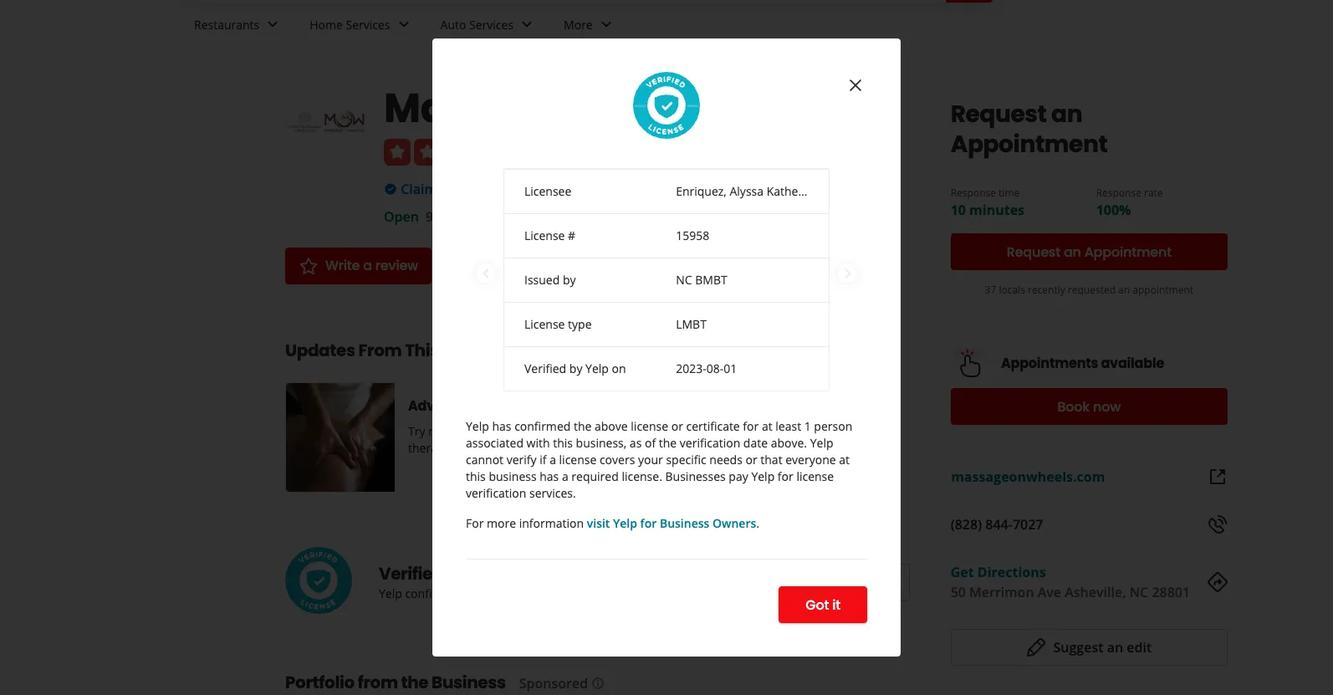 Task type: locate. For each thing, give the bounding box(es) containing it.
1 vertical spatial has
[[540, 469, 559, 485]]

or up and
[[577, 423, 589, 439]]

massage up the acute
[[537, 397, 598, 416]]

merrimon
[[970, 583, 1035, 602]]

advanced medical massage
[[408, 397, 598, 416]]

on
[[578, 80, 636, 136]]

0 horizontal spatial response
[[951, 186, 997, 200]]

0 vertical spatial business
[[489, 469, 537, 485]]

massage for massage therapy
[[476, 180, 533, 198]]

0 horizontal spatial the
[[401, 671, 429, 695]]

24 chevron down v2 image
[[394, 15, 414, 35]]

1 vertical spatial appointment
[[1085, 242, 1172, 262]]

0 horizontal spatial more
[[487, 516, 516, 531]]

see for see hours
[[556, 210, 573, 224]]

2 services from the left
[[470, 16, 514, 32]]

100%
[[1097, 201, 1132, 219]]

0 horizontal spatial has
[[492, 418, 512, 434]]

more inside updates from this business element
[[674, 440, 703, 456]]

24 chevron down v2 image right more
[[596, 15, 617, 35]]

24 external link v2 image
[[1208, 467, 1229, 487]]

book now button
[[951, 388, 1229, 425]]

0 vertical spatial more
[[674, 440, 703, 456]]

response inside response rate 100%
[[1097, 186, 1142, 200]]

needs
[[710, 452, 743, 468]]

24 chevron down v2 image inside more link
[[596, 15, 617, 35]]

employee
[[540, 585, 594, 601]]

response inside response time 10 minutes
[[951, 186, 997, 200]]

2023-08-01
[[676, 361, 737, 377]]

license inside verified license yelp confirmed a business or employee license.
[[447, 562, 509, 585]]

book
[[1058, 397, 1090, 416]]

see
[[556, 210, 573, 224], [729, 572, 753, 592]]

1 vertical spatial nc
[[1130, 583, 1149, 602]]

add photo link
[[439, 248, 563, 285]]

response up the 10
[[951, 186, 997, 200]]

home services link
[[296, 3, 427, 51]]

24 chevron down v2 image
[[263, 15, 283, 35], [517, 15, 537, 35], [596, 15, 617, 35]]

for inside try medical massage for acute or chronic pain where immediate relief is needed. your therapist will work to identify and resolve…
[[525, 423, 541, 439]]

services for auto services
[[470, 16, 514, 32]]

1 horizontal spatial confirmed
[[515, 418, 571, 434]]

business down 'verify'
[[489, 469, 537, 485]]

business categories element
[[181, 3, 1334, 51]]

see hours link
[[549, 208, 610, 228]]

0 horizontal spatial see
[[556, 210, 573, 224]]

0 horizontal spatial verified
[[379, 562, 444, 585]]

24 pencil v2 image
[[1027, 638, 1047, 658]]

1 horizontal spatial nc
[[1130, 583, 1149, 602]]

or
[[672, 418, 684, 434], [577, 423, 589, 439], [746, 452, 758, 468], [525, 585, 537, 601]]

24 chevron down v2 image right 'auto services' at top left
[[517, 15, 537, 35]]

0 vertical spatial information
[[519, 516, 584, 531]]

0 horizontal spatial at
[[762, 418, 773, 434]]

more inside got it dialog
[[487, 516, 516, 531]]

0 vertical spatial nc
[[676, 272, 693, 288]]

1 vertical spatial request an appointment
[[1007, 242, 1172, 262]]

verified for license
[[379, 562, 444, 585]]

a right write
[[363, 256, 372, 275]]

2 response from the left
[[1097, 186, 1142, 200]]

information inside got it dialog
[[519, 516, 584, 531]]

advanced medical massage image
[[286, 383, 395, 492]]

information for more
[[519, 516, 584, 531]]

1 horizontal spatial this
[[553, 435, 573, 451]]

for more information visit yelp for business owners .
[[466, 516, 760, 531]]

1 vertical spatial the
[[659, 435, 677, 451]]

with
[[527, 435, 550, 451]]

that
[[761, 452, 783, 468]]

business inside got it dialog
[[660, 516, 710, 531]]

0 horizontal spatial 9:00
[[426, 208, 453, 226]]

by left on
[[570, 361, 583, 377]]

1 vertical spatial business
[[660, 516, 710, 531]]

request an appointment up the 37 locals recently requested an appointment
[[1007, 242, 1172, 262]]

information down services.
[[519, 516, 584, 531]]

28801
[[1153, 583, 1191, 602]]

2 vertical spatial business
[[432, 671, 506, 695]]

sponsored
[[519, 675, 588, 693]]

a
[[363, 256, 372, 275], [550, 452, 556, 468], [562, 469, 569, 485], [465, 585, 471, 601]]

by
[[563, 272, 576, 288], [570, 361, 583, 377]]

1 vertical spatial by
[[570, 361, 583, 377]]

2 horizontal spatial 24 chevron down v2 image
[[596, 15, 617, 35]]

appointment inside button
[[1085, 242, 1172, 262]]

information up it
[[806, 572, 883, 592]]

wheels
[[644, 80, 795, 136]]

0 vertical spatial business
[[442, 339, 517, 362]]

confirmed inside yelp has confirmed the above license or certificate for at least 1 person associated with this business, as of the verification date above. yelp cannot verify if a license covers your specific needs or that everyone at this business has a required license. businesses pay yelp for license verification services.
[[515, 418, 571, 434]]

now
[[1094, 397, 1122, 416]]

response up 100%
[[1097, 186, 1142, 200]]

0 horizontal spatial confirmed
[[405, 585, 462, 601]]

services right auto
[[470, 16, 514, 32]]

see hours
[[556, 210, 604, 224]]

see up "#" in the left of the page
[[556, 210, 573, 224]]

0 horizontal spatial verification
[[466, 485, 527, 501]]

1 horizontal spatial at
[[840, 452, 850, 468]]

write
[[326, 256, 360, 275]]

license inside button
[[756, 572, 803, 592]]

request an appointment up time at the right of the page
[[951, 98, 1108, 161]]

massage up 4.8 star rating image
[[384, 80, 570, 136]]

has
[[492, 418, 512, 434], [540, 469, 559, 485]]

a down for on the bottom
[[465, 585, 471, 601]]

16 claim filled v2 image
[[384, 183, 398, 196]]

at right everyone
[[840, 452, 850, 468]]

yelp
[[586, 361, 609, 377], [466, 418, 489, 434], [811, 435, 834, 451], [752, 469, 775, 485], [613, 516, 638, 531], [379, 585, 402, 601]]

follow
[[806, 256, 847, 275]]

2023-
[[676, 361, 707, 377]]

an
[[1052, 98, 1083, 131], [1064, 242, 1082, 262], [1119, 283, 1131, 297], [1108, 639, 1124, 657]]

24 star v2 image
[[299, 256, 319, 276]]

nc left 28801
[[1130, 583, 1149, 602]]

more down where
[[674, 440, 703, 456]]

request up "recently"
[[1007, 242, 1061, 262]]

medical
[[481, 397, 534, 416]]

0 vertical spatial license.
[[622, 469, 663, 485]]

massage up -
[[476, 180, 533, 198]]

0 vertical spatial see
[[556, 210, 573, 224]]

15958
[[676, 228, 710, 244]]

issued
[[525, 272, 560, 288]]

None search field
[[183, 0, 997, 3]]

has up associated
[[492, 418, 512, 434]]

1 vertical spatial this
[[466, 469, 486, 485]]

for up identify
[[525, 423, 541, 439]]

verification
[[680, 435, 741, 451], [466, 485, 527, 501]]

close image
[[846, 75, 866, 95]]

1 horizontal spatial 9:00
[[488, 208, 515, 226]]

0 vertical spatial by
[[563, 272, 576, 288]]

from
[[359, 339, 402, 362]]

0 vertical spatial confirmed
[[515, 418, 571, 434]]

see license information button
[[702, 564, 910, 600]]

1 vertical spatial verification
[[466, 485, 527, 501]]

2 9:00 from the left
[[488, 208, 515, 226]]

portfolio
[[285, 671, 355, 695]]

1 horizontal spatial 24 chevron down v2 image
[[517, 15, 537, 35]]

0 vertical spatial verified
[[525, 361, 567, 377]]

updates from this business element
[[259, 311, 910, 493]]

2 24 chevron down v2 image from the left
[[517, 15, 537, 35]]

1 response from the left
[[951, 186, 997, 200]]

this right 'with'
[[553, 435, 573, 451]]

get directions 50 merrimon ave asheville, nc 28801
[[951, 563, 1191, 602]]

massage therapy link
[[476, 180, 591, 198]]

verify
[[507, 452, 537, 468]]

license. down your
[[622, 469, 663, 485]]

business
[[442, 339, 517, 362], [660, 516, 710, 531], [432, 671, 506, 695]]

this
[[553, 435, 573, 451], [466, 469, 486, 485]]

appointment down 100%
[[1085, 242, 1172, 262]]

medical
[[429, 423, 471, 439]]

licensee
[[525, 183, 572, 199]]

or inside try medical massage for acute or chronic pain where immediate relief is needed. your therapist will work to identify and resolve…
[[577, 423, 589, 439]]

9:00 left am
[[426, 208, 453, 226]]

business left employee
[[474, 585, 522, 601]]

as
[[630, 435, 642, 451]]

1 horizontal spatial services
[[470, 16, 514, 32]]

massage therapy
[[476, 180, 591, 198]]

1 horizontal spatial verified
[[525, 361, 567, 377]]

license down for on the bottom
[[447, 562, 509, 585]]

24 save outline v2 image
[[684, 256, 704, 276]]

1 horizontal spatial has
[[540, 469, 559, 485]]

at up date
[[762, 418, 773, 434]]

1 vertical spatial confirmed
[[405, 585, 462, 601]]

1 vertical spatial more
[[487, 516, 516, 531]]

pm
[[519, 208, 539, 226]]

1 24 chevron down v2 image from the left
[[263, 15, 283, 35]]

or left employee
[[525, 585, 537, 601]]

0 vertical spatial license
[[525, 228, 565, 244]]

the
[[574, 418, 592, 434], [659, 435, 677, 451], [401, 671, 429, 695]]

50
[[951, 583, 967, 602]]

license #
[[525, 228, 576, 244]]

1 vertical spatial license.
[[597, 585, 637, 601]]

0 horizontal spatial 24 chevron down v2 image
[[263, 15, 283, 35]]

information
[[519, 516, 584, 531], [806, 572, 883, 592]]

resolve…
[[594, 440, 642, 456]]

massage for massage on wheels
[[384, 80, 570, 136]]

2 vertical spatial license
[[447, 562, 509, 585]]

verified inside verified license yelp confirmed a business or employee license.
[[379, 562, 444, 585]]

therapist
[[408, 440, 457, 456]]

1 9:00 from the left
[[426, 208, 453, 226]]

1 vertical spatial verified
[[379, 562, 444, 585]]

this down the cannot
[[466, 469, 486, 485]]

more
[[564, 16, 593, 32]]

1 services from the left
[[346, 16, 390, 32]]

the up and
[[574, 418, 592, 434]]

1 horizontal spatial see
[[729, 572, 753, 592]]

response
[[951, 186, 997, 200], [1097, 186, 1142, 200]]

edit
[[1127, 639, 1153, 657]]

24 chevron down v2 image inside auto services link
[[517, 15, 537, 35]]

information for license
[[806, 572, 883, 592]]

updates
[[285, 339, 355, 362]]

0 horizontal spatial information
[[519, 516, 584, 531]]

verified license yelp confirmed a business or employee license.
[[379, 562, 637, 601]]

1 horizontal spatial more
[[674, 440, 703, 456]]

directions
[[978, 563, 1047, 582]]

verification down the 'certificate'
[[680, 435, 741, 451]]

0 horizontal spatial services
[[346, 16, 390, 32]]

request an appointment
[[951, 98, 1108, 161], [1007, 242, 1172, 262]]

more for read
[[674, 440, 703, 456]]

massage
[[474, 423, 522, 439]]

share button
[[570, 248, 663, 285]]

confirmed inside verified license yelp confirmed a business or employee license.
[[405, 585, 462, 601]]

license left type
[[525, 316, 565, 332]]

the right from
[[401, 671, 429, 695]]

pain
[[636, 423, 660, 439]]

1 vertical spatial request
[[1007, 242, 1061, 262]]

appointment up time at the right of the page
[[951, 128, 1108, 161]]

0 horizontal spatial nc
[[676, 272, 693, 288]]

advanced
[[408, 397, 478, 416]]

updates from this business
[[285, 339, 517, 362]]

nc left bmbt
[[676, 272, 693, 288]]

business logo image
[[285, 81, 371, 167]]

by right the issued at the top of the page
[[563, 272, 576, 288]]

license. inside yelp has confirmed the above license or certificate for at least 1 person associated with this business, as of the verification date above. yelp cannot verify if a license covers your specific needs or that everyone at this business has a required license. businesses pay yelp for license verification services.
[[622, 469, 663, 485]]

1 vertical spatial business
[[474, 585, 522, 601]]

if
[[540, 452, 547, 468]]

license down pm
[[525, 228, 565, 244]]

9:00 right -
[[488, 208, 515, 226]]

request inside button
[[1007, 242, 1061, 262]]

1 vertical spatial see
[[729, 572, 753, 592]]

see inside see license information button
[[729, 572, 753, 592]]

1 horizontal spatial verification
[[680, 435, 741, 451]]

verification down the cannot
[[466, 485, 527, 501]]

verified inside got it dialog
[[525, 361, 567, 377]]

24 chevron down v2 image for restaurants
[[263, 15, 283, 35]]

services left 24 chevron down v2 image
[[346, 16, 390, 32]]

at
[[762, 418, 773, 434], [840, 452, 850, 468]]

24 chevron down v2 image right restaurants
[[263, 15, 283, 35]]

1 vertical spatial information
[[806, 572, 883, 592]]

0 vertical spatial the
[[574, 418, 592, 434]]

license type
[[525, 316, 592, 332]]

0 vertical spatial massage
[[384, 80, 570, 136]]

3 24 chevron down v2 image from the left
[[596, 15, 617, 35]]

0 vertical spatial has
[[492, 418, 512, 434]]

1 horizontal spatial information
[[806, 572, 883, 592]]

information inside button
[[806, 572, 883, 592]]

1 vertical spatial massage
[[476, 180, 533, 198]]

see down owners
[[729, 572, 753, 592]]

date
[[744, 435, 768, 451]]

enriquez, alyssa katherine
[[676, 183, 820, 199]]

1 vertical spatial license
[[525, 316, 565, 332]]

24 chevron down v2 image inside restaurants link
[[263, 15, 283, 35]]

the right of
[[659, 435, 677, 451]]

see inside see hours link
[[556, 210, 573, 224]]

required
[[572, 469, 619, 485]]

suggest an edit
[[1054, 639, 1153, 657]]

and
[[570, 440, 591, 456]]

massage on wheels
[[384, 80, 795, 136]]

open 9:00 am - 9:00 pm
[[384, 208, 539, 226]]

#
[[568, 228, 576, 244]]

1 horizontal spatial response
[[1097, 186, 1142, 200]]

license. right employee
[[597, 585, 637, 601]]

request up time at the right of the page
[[951, 98, 1047, 131]]

844-
[[986, 516, 1013, 534]]

for
[[743, 418, 759, 434], [525, 423, 541, 439], [778, 469, 794, 485], [641, 516, 657, 531]]

more right for on the bottom
[[487, 516, 516, 531]]

0 vertical spatial verification
[[680, 435, 741, 451]]

2 vertical spatial massage
[[537, 397, 598, 416]]

has up services.
[[540, 469, 559, 485]]

appointments
[[1002, 354, 1099, 373]]

previous image
[[476, 263, 495, 283]]

owners
[[713, 516, 757, 531]]



Task type: describe. For each thing, give the bounding box(es) containing it.
save button
[[670, 248, 758, 285]]

to
[[512, 440, 523, 456]]

therapy
[[537, 180, 591, 198]]

for right "visit" at the left bottom of page
[[641, 516, 657, 531]]

got it
[[806, 595, 841, 615]]

auto
[[441, 16, 466, 32]]

appointments available
[[1002, 354, 1165, 373]]

auto services link
[[427, 3, 551, 51]]

got it dialog
[[0, 0, 1334, 695]]

business for updates from this business
[[442, 339, 517, 362]]

read
[[645, 440, 671, 456]]

lmbt
[[676, 316, 707, 332]]

10
[[951, 201, 967, 219]]

response rate 100%
[[1097, 186, 1164, 219]]

(828)
[[951, 516, 983, 534]]

enriquez,
[[676, 183, 727, 199]]

services for home services
[[346, 16, 390, 32]]

katherine
[[767, 183, 820, 199]]

try medical massage for acute or chronic pain where immediate relief is needed. your therapist will work to identify and resolve…
[[408, 423, 877, 456]]

visit
[[587, 516, 610, 531]]

a up services.
[[562, 469, 569, 485]]

24 chevron down v2 image for more
[[596, 15, 617, 35]]

pay
[[729, 469, 749, 485]]

share
[[611, 256, 649, 275]]

see license information
[[729, 572, 883, 592]]

nc inside get directions 50 merrimon ave asheville, nc 28801
[[1130, 583, 1149, 602]]

by for issued
[[563, 272, 576, 288]]

massageonwheels.com link
[[951, 468, 1105, 486]]

24 share v2 image
[[584, 256, 604, 276]]

response for 10
[[951, 186, 997, 200]]

0 vertical spatial request an appointment
[[951, 98, 1108, 161]]

needed.
[[804, 423, 848, 439]]

see for see license information
[[729, 572, 753, 592]]

suggest an edit button
[[951, 629, 1229, 666]]

license for license type
[[525, 316, 565, 332]]

0 vertical spatial this
[[553, 435, 573, 451]]

2 vertical spatial the
[[401, 671, 429, 695]]

visit yelp for business owners link
[[587, 516, 757, 531]]

review
[[376, 256, 418, 275]]

follow button
[[765, 248, 861, 285]]

certificate
[[687, 418, 740, 434]]

got it button
[[779, 587, 868, 623]]

24 camera v2 image
[[453, 256, 473, 276]]

home services
[[310, 16, 390, 32]]

37 locals recently requested an appointment
[[986, 283, 1194, 297]]

locals
[[1000, 283, 1026, 297]]

(828) 844-7027
[[951, 516, 1044, 534]]

08-
[[707, 361, 724, 377]]

1 horizontal spatial the
[[574, 418, 592, 434]]

person
[[815, 418, 853, 434]]

a right if
[[550, 452, 556, 468]]

-
[[481, 208, 485, 226]]

of
[[645, 435, 656, 451]]

recently
[[1028, 283, 1066, 297]]

massage inside updates from this business element
[[537, 397, 598, 416]]

try
[[408, 423, 426, 439]]

24 directions v2 image
[[1208, 572, 1229, 593]]

suggest
[[1054, 639, 1104, 657]]

save
[[711, 256, 744, 275]]

yelp inside verified license yelp confirmed a business or employee license.
[[379, 585, 402, 601]]

more for for
[[487, 516, 516, 531]]

for down that
[[778, 469, 794, 485]]

claimed
[[401, 180, 454, 198]]

yelp has confirmed the above license or certificate for at least 1 person associated with this business, as of the verification date above. yelp cannot verify if a license covers your specific needs or that everyone at this business has a required license. businesses pay yelp for license verification services.
[[466, 418, 853, 501]]

0 vertical spatial at
[[762, 418, 773, 434]]

photo
[[510, 256, 549, 275]]

for up date
[[743, 418, 759, 434]]

got
[[806, 595, 830, 615]]

massageonwheels.com
[[951, 468, 1105, 486]]

bmbt
[[696, 272, 728, 288]]

add
[[480, 256, 507, 275]]

verified for by
[[525, 361, 567, 377]]

write a review link
[[285, 248, 432, 285]]

license for license #
[[525, 228, 565, 244]]

37
[[986, 283, 997, 297]]

business inside verified license yelp confirmed a business or employee license.
[[474, 585, 522, 601]]

24 chevron down v2 image for auto services
[[517, 15, 537, 35]]

a inside the write a review link
[[363, 256, 372, 275]]

or inside verified license yelp confirmed a business or employee license.
[[525, 585, 537, 601]]

business,
[[576, 435, 627, 451]]

read more
[[645, 440, 703, 456]]

open
[[384, 208, 419, 226]]

nc bmbt
[[676, 272, 728, 288]]

covers
[[600, 452, 635, 468]]

businesses
[[666, 469, 726, 485]]

16 info v2 image
[[592, 677, 605, 690]]

on
[[612, 361, 626, 377]]

time
[[999, 186, 1020, 200]]

0 vertical spatial request
[[951, 98, 1047, 131]]

24 phone v2 image
[[1208, 515, 1229, 535]]

1 vertical spatial at
[[840, 452, 850, 468]]

above.
[[771, 435, 808, 451]]

cannot
[[466, 452, 504, 468]]

by for verified
[[570, 361, 583, 377]]

4.8 star rating image
[[384, 139, 531, 166]]

or down date
[[746, 452, 758, 468]]

add photo
[[480, 256, 549, 275]]

from
[[358, 671, 398, 695]]

a inside verified license yelp confirmed a business or employee license.
[[465, 585, 471, 601]]

an inside button
[[1064, 242, 1082, 262]]

above
[[595, 418, 628, 434]]

response for 100%
[[1097, 186, 1142, 200]]

license. inside verified license yelp confirmed a business or employee license.
[[597, 585, 637, 601]]

hours
[[576, 210, 604, 224]]

portfolio from the business
[[285, 671, 506, 695]]

nc inside got it dialog
[[676, 272, 693, 288]]

available
[[1102, 354, 1165, 373]]

or up read more
[[672, 418, 684, 434]]

response time 10 minutes
[[951, 186, 1025, 219]]

relief
[[762, 423, 789, 439]]

24 add v2 image
[[779, 256, 799, 276]]

your
[[851, 423, 877, 439]]

business inside yelp has confirmed the above license or certificate for at least 1 person associated with this business, as of the verification date above. yelp cannot verify if a license covers your specific needs or that everyone at this business has a required license. businesses pay yelp for license verification services.
[[489, 469, 537, 485]]

0 horizontal spatial this
[[466, 469, 486, 485]]

request an appointment inside button
[[1007, 242, 1172, 262]]

an inside "button"
[[1108, 639, 1124, 657]]

2 horizontal spatial the
[[659, 435, 677, 451]]

it
[[833, 595, 841, 615]]

0 vertical spatial appointment
[[951, 128, 1108, 161]]

7027
[[1013, 516, 1044, 534]]

is
[[792, 423, 801, 439]]

asheville,
[[1066, 583, 1127, 602]]

immediate
[[700, 423, 759, 439]]

business for portfolio from the business
[[432, 671, 506, 695]]

for
[[466, 516, 484, 531]]



Task type: vqa. For each thing, say whether or not it's contained in the screenshot.
$120 the for
no



